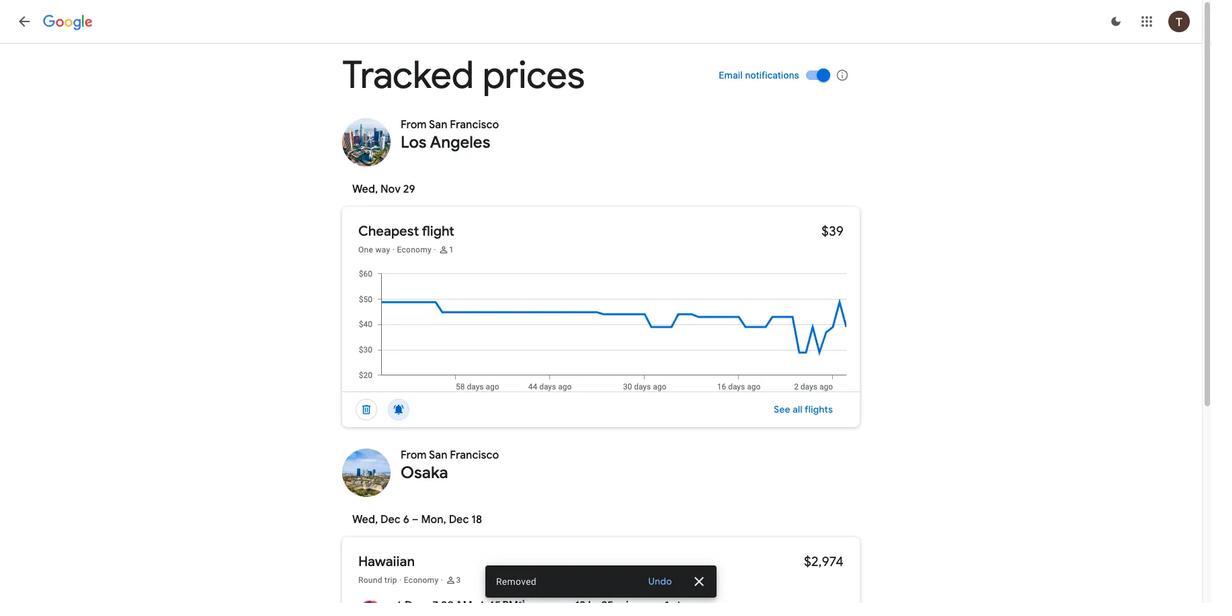 Task type: vqa. For each thing, say whether or not it's contained in the screenshot.
san francisco at the bottom
no



Task type: locate. For each thing, give the bounding box(es) containing it.
2 francisco from the top
[[450, 449, 499, 463]]

los
[[401, 132, 427, 153]]

cheapest
[[358, 223, 419, 240]]

0 vertical spatial san
[[429, 118, 447, 132]]

2 wed, from the top
[[352, 513, 378, 527]]

39 US dollars text field
[[822, 223, 844, 240]]

from inside from san francisco los angeles
[[401, 118, 427, 132]]

from
[[401, 118, 427, 132], [401, 449, 427, 463]]

1 passenger text field
[[449, 245, 454, 255]]

2 from from the top
[[401, 449, 427, 463]]

san for los
[[429, 118, 447, 132]]

from for los
[[401, 118, 427, 132]]

from san francisco osaka
[[401, 449, 499, 483]]

0 vertical spatial francisco
[[450, 118, 499, 132]]

1
[[449, 245, 454, 255]]

san inside from san francisco los angeles
[[429, 118, 447, 132]]

1 horizontal spatial dec
[[449, 513, 469, 527]]

2 san from the top
[[429, 449, 447, 463]]

go back image
[[16, 13, 32, 30]]

francisco inside the from san francisco osaka
[[450, 449, 499, 463]]

1 wed, from the top
[[352, 183, 378, 196]]

francisco
[[450, 118, 499, 132], [450, 449, 499, 463]]

$39
[[822, 223, 844, 240]]

3 passengers text field
[[456, 575, 461, 586]]

1 francisco from the top
[[450, 118, 499, 132]]

see
[[774, 404, 790, 416]]

1 san from the top
[[429, 118, 447, 132]]

dec
[[381, 513, 401, 527], [449, 513, 469, 527]]

way
[[375, 245, 390, 255]]

1 vertical spatial francisco
[[450, 449, 499, 463]]

francisco up 18
[[450, 449, 499, 463]]

from san francisco los angeles
[[401, 118, 499, 153]]

all
[[793, 404, 802, 416]]

1 vertical spatial san
[[429, 449, 447, 463]]

dec left 6
[[381, 513, 401, 527]]

disable email notifications for solution, one way trip from san francisco to los angeles.wed, nov 29 image
[[383, 394, 415, 426]]

1 from from the top
[[401, 118, 427, 132]]

wed,
[[352, 183, 378, 196], [352, 513, 378, 527]]

nov
[[381, 183, 401, 196]]

economy right trip
[[404, 576, 439, 586]]

economy for los
[[397, 245, 432, 255]]

economy for osaka
[[404, 576, 439, 586]]

1 vertical spatial economy
[[404, 576, 439, 586]]

san up angeles
[[429, 118, 447, 132]]

price history graph application
[[353, 269, 860, 392]]

san
[[429, 118, 447, 132], [429, 449, 447, 463]]

see all flights
[[774, 404, 833, 416]]

from up los
[[401, 118, 427, 132]]

san up osaka
[[429, 449, 447, 463]]

29
[[403, 183, 415, 196]]

1 vertical spatial from
[[401, 449, 427, 463]]

from up osaka
[[401, 449, 427, 463]]

dec left 18
[[449, 513, 469, 527]]

email
[[719, 70, 743, 81]]

from inside the from san francisco osaka
[[401, 449, 427, 463]]

0 horizontal spatial dec
[[381, 513, 401, 527]]

round trip economy
[[358, 576, 439, 586]]

0 vertical spatial from
[[401, 118, 427, 132]]

0 vertical spatial economy
[[397, 245, 432, 255]]

1 vertical spatial wed,
[[352, 513, 378, 527]]

wed, for los
[[352, 183, 378, 196]]

san inside the from san francisco osaka
[[429, 449, 447, 463]]

economy
[[397, 245, 432, 255], [404, 576, 439, 586]]

wed, left nov
[[352, 183, 378, 196]]

francisco up angeles
[[450, 118, 499, 132]]

change appearance image
[[1100, 5, 1132, 38]]

0 vertical spatial wed,
[[352, 183, 378, 196]]

–
[[412, 513, 419, 527]]

economy down cheapest flight
[[397, 245, 432, 255]]

wed, left 6
[[352, 513, 378, 527]]

francisco inside from san francisco los angeles
[[450, 118, 499, 132]]



Task type: describe. For each thing, give the bounding box(es) containing it.
notifications
[[745, 70, 799, 81]]

angeles
[[430, 132, 490, 153]]

one
[[358, 245, 373, 255]]

wed, for osaka
[[352, 513, 378, 527]]

prices
[[483, 51, 585, 99]]

from for osaka
[[401, 449, 427, 463]]

removed
[[496, 576, 536, 588]]

airline logo image
[[358, 600, 380, 604]]

francisco for osaka
[[450, 449, 499, 463]]

francisco for los angeles
[[450, 118, 499, 132]]

undo
[[648, 576, 672, 588]]

2974 US dollars text field
[[804, 553, 844, 570]]

undo button
[[639, 570, 682, 594]]

round
[[358, 576, 382, 586]]

undo status
[[485, 566, 717, 598]]

6
[[403, 513, 409, 527]]

san for osaka
[[429, 449, 447, 463]]

tracked
[[342, 51, 474, 99]]

$2,974
[[804, 553, 844, 570]]

cheapest flight
[[358, 223, 454, 240]]

tracked prices
[[342, 51, 585, 99]]

email notifications image
[[836, 68, 849, 82]]

osaka
[[401, 463, 448, 483]]

3
[[456, 576, 461, 586]]

1 dec from the left
[[381, 513, 401, 527]]

18
[[471, 513, 482, 527]]

hawaiian
[[358, 553, 415, 570]]

price history graph image
[[353, 269, 860, 392]]

flights
[[805, 404, 833, 416]]

trip
[[385, 576, 397, 586]]

2 dec from the left
[[449, 513, 469, 527]]

email notifications
[[719, 70, 799, 81]]

mon,
[[421, 513, 446, 527]]

wed, dec 6 – mon, dec 18
[[352, 513, 482, 527]]

one way economy
[[358, 245, 432, 255]]

wed, nov 29
[[352, 183, 415, 196]]

flight
[[422, 223, 454, 240]]

remove saved flight, one way trip from san francisco to los angeles.wed, nov 29 image
[[350, 394, 383, 426]]



